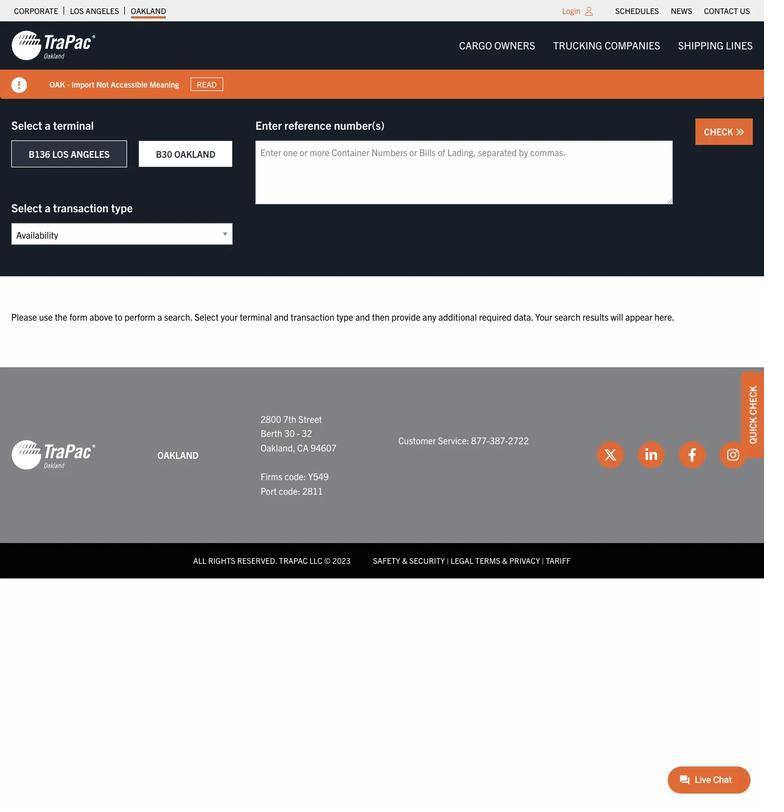 Task type: vqa. For each thing, say whether or not it's contained in the screenshot.
'privacy'
yes



Task type: describe. For each thing, give the bounding box(es) containing it.
street
[[298, 414, 322, 425]]

1 & from the left
[[402, 556, 407, 566]]

b136 los angeles
[[29, 148, 110, 160]]

1 horizontal spatial type
[[336, 312, 353, 323]]

2800 7th street berth 30 - 32 oakland, ca 94607
[[261, 414, 337, 454]]

all
[[193, 556, 206, 566]]

solid image inside check button
[[735, 128, 744, 137]]

30
[[284, 428, 295, 439]]

2 and from the left
[[355, 312, 370, 323]]

your
[[535, 312, 553, 323]]

data.
[[514, 312, 533, 323]]

1 vertical spatial los
[[52, 148, 69, 160]]

contact us link
[[704, 3, 750, 19]]

contact us
[[704, 6, 750, 16]]

shipping lines link
[[669, 34, 762, 57]]

please use the form above to perform a search. select your terminal and transaction type and then provide any additional required data. your search results will appear here.
[[11, 312, 675, 323]]

tariff link
[[546, 556, 571, 566]]

0 horizontal spatial transaction
[[53, 201, 109, 215]]

here.
[[655, 312, 675, 323]]

safety & security | legal terms & privacy | tariff
[[373, 556, 571, 566]]

schedules link
[[615, 3, 659, 19]]

the
[[55, 312, 67, 323]]

877-
[[471, 435, 490, 446]]

perform
[[125, 312, 155, 323]]

select a terminal
[[11, 118, 94, 132]]

cargo owners
[[459, 39, 535, 52]]

required
[[479, 312, 512, 323]]

tariff
[[546, 556, 571, 566]]

b136
[[29, 148, 50, 160]]

ca
[[297, 442, 309, 454]]

check button
[[696, 119, 753, 145]]

llc
[[309, 556, 323, 566]]

menu bar containing schedules
[[610, 3, 756, 19]]

1 vertical spatial oakland
[[174, 148, 215, 160]]

0 vertical spatial oakland
[[131, 6, 166, 16]]

1 horizontal spatial terminal
[[240, 312, 272, 323]]

quick
[[747, 417, 759, 444]]

read
[[197, 79, 217, 89]]

y549
[[308, 471, 329, 482]]

check inside button
[[704, 126, 735, 137]]

provide
[[392, 312, 421, 323]]

select a transaction type
[[11, 201, 133, 215]]

menu bar inside banner
[[450, 34, 762, 57]]

firms
[[261, 471, 282, 482]]

all rights reserved. trapac llc © 2023
[[193, 556, 351, 566]]

2 & from the left
[[502, 556, 508, 566]]

2023
[[333, 556, 351, 566]]

search
[[555, 312, 581, 323]]

quick check
[[747, 386, 759, 444]]

schedules
[[615, 6, 659, 16]]

oakland image for banner containing cargo owners
[[11, 30, 96, 61]]

- inside banner
[[67, 79, 70, 89]]

news link
[[671, 3, 692, 19]]

terms
[[475, 556, 500, 566]]

1 horizontal spatial los
[[70, 6, 84, 16]]

appear
[[625, 312, 653, 323]]

2722
[[508, 435, 529, 446]]

select for select a transaction type
[[11, 201, 42, 215]]

login
[[562, 6, 581, 16]]

us
[[740, 6, 750, 16]]

to
[[115, 312, 122, 323]]

shipping
[[678, 39, 724, 52]]

2 | from the left
[[542, 556, 544, 566]]

legal terms & privacy link
[[451, 556, 540, 566]]

387-
[[490, 435, 508, 446]]

2811
[[302, 486, 323, 497]]

corporate
[[14, 6, 58, 16]]

results
[[583, 312, 609, 323]]

companies
[[605, 39, 660, 52]]

any
[[423, 312, 436, 323]]

Enter reference number(s) text field
[[255, 141, 673, 205]]

additional
[[438, 312, 477, 323]]

quick check link
[[742, 372, 764, 458]]

a for transaction
[[45, 201, 51, 215]]

service:
[[438, 435, 469, 446]]

firms code:  y549 port code:  2811
[[261, 471, 329, 497]]

oakland image for footer containing 2800 7th street
[[11, 440, 96, 471]]

select for select a terminal
[[11, 118, 42, 132]]

reserved.
[[237, 556, 277, 566]]

32
[[302, 428, 312, 439]]

enter
[[255, 118, 282, 132]]

your
[[221, 312, 238, 323]]

trucking companies
[[553, 39, 660, 52]]

1 vertical spatial check
[[747, 386, 759, 415]]

port
[[261, 486, 277, 497]]

light image
[[585, 7, 593, 16]]



Task type: locate. For each thing, give the bounding box(es) containing it.
1 horizontal spatial transaction
[[291, 312, 334, 323]]

customer
[[398, 435, 436, 446]]

0 vertical spatial terminal
[[53, 118, 94, 132]]

los right b136
[[52, 148, 69, 160]]

menu bar up the shipping
[[610, 3, 756, 19]]

1 vertical spatial solid image
[[735, 128, 744, 137]]

0 vertical spatial check
[[704, 126, 735, 137]]

corporate link
[[14, 3, 58, 19]]

please
[[11, 312, 37, 323]]

oakland image
[[11, 30, 96, 61], [11, 440, 96, 471]]

safety & security link
[[373, 556, 445, 566]]

| left tariff link
[[542, 556, 544, 566]]

will
[[611, 312, 623, 323]]

0 horizontal spatial and
[[274, 312, 289, 323]]

oak - import not accessible meaning
[[49, 79, 179, 89]]

0 vertical spatial a
[[45, 118, 51, 132]]

cargo
[[459, 39, 492, 52]]

los angeles
[[70, 6, 119, 16]]

0 vertical spatial los
[[70, 6, 84, 16]]

solid image
[[11, 78, 27, 93], [735, 128, 744, 137]]

0 horizontal spatial los
[[52, 148, 69, 160]]

& right terms
[[502, 556, 508, 566]]

banner
[[0, 21, 764, 99]]

los right corporate link
[[70, 6, 84, 16]]

2 oakland image from the top
[[11, 440, 96, 471]]

and right your
[[274, 312, 289, 323]]

1 vertical spatial angeles
[[71, 148, 110, 160]]

search.
[[164, 312, 192, 323]]

type
[[111, 201, 133, 215], [336, 312, 353, 323]]

0 vertical spatial oakland image
[[11, 30, 96, 61]]

and left then
[[355, 312, 370, 323]]

security
[[409, 556, 445, 566]]

0 vertical spatial -
[[67, 79, 70, 89]]

1 vertical spatial oakland image
[[11, 440, 96, 471]]

trucking companies link
[[544, 34, 669, 57]]

solid image inside banner
[[11, 78, 27, 93]]

trapac
[[279, 556, 308, 566]]

use
[[39, 312, 53, 323]]

oakland link
[[131, 3, 166, 19]]

transaction
[[53, 201, 109, 215], [291, 312, 334, 323]]

select left your
[[194, 312, 219, 323]]

customer service: 877-387-2722
[[398, 435, 529, 446]]

oakland inside footer
[[157, 450, 199, 461]]

terminal right your
[[240, 312, 272, 323]]

legal
[[451, 556, 474, 566]]

oakland
[[131, 6, 166, 16], [174, 148, 215, 160], [157, 450, 199, 461]]

1 horizontal spatial &
[[502, 556, 508, 566]]

footer containing 2800 7th street
[[0, 368, 764, 579]]

terminal
[[53, 118, 94, 132], [240, 312, 272, 323]]

privacy
[[509, 556, 540, 566]]

2 vertical spatial select
[[194, 312, 219, 323]]

meaning
[[149, 79, 179, 89]]

1 | from the left
[[447, 556, 449, 566]]

oak
[[49, 79, 65, 89]]

0 horizontal spatial type
[[111, 201, 133, 215]]

b30 oakland
[[156, 148, 215, 160]]

0 vertical spatial code:
[[284, 471, 306, 482]]

contact
[[704, 6, 738, 16]]

94607
[[311, 442, 337, 454]]

oakland image inside banner
[[11, 30, 96, 61]]

- inside 2800 7th street berth 30 - 32 oakland, ca 94607
[[297, 428, 300, 439]]

a up b136
[[45, 118, 51, 132]]

angeles left oakland link
[[86, 6, 119, 16]]

code: up the 2811
[[284, 471, 306, 482]]

code: right port
[[279, 486, 300, 497]]

menu bar containing cargo owners
[[450, 34, 762, 57]]

a for terminal
[[45, 118, 51, 132]]

form
[[69, 312, 87, 323]]

1 and from the left
[[274, 312, 289, 323]]

then
[[372, 312, 390, 323]]

0 horizontal spatial terminal
[[53, 118, 94, 132]]

b30
[[156, 148, 172, 160]]

number(s)
[[334, 118, 385, 132]]

angeles down the select a terminal
[[71, 148, 110, 160]]

oakland,
[[261, 442, 295, 454]]

0 horizontal spatial -
[[67, 79, 70, 89]]

menu bar
[[610, 3, 756, 19], [450, 34, 762, 57]]

safety
[[373, 556, 400, 566]]

footer
[[0, 368, 764, 579]]

0 horizontal spatial solid image
[[11, 78, 27, 93]]

- right the oak
[[67, 79, 70, 89]]

0 vertical spatial angeles
[[86, 6, 119, 16]]

2800
[[261, 414, 281, 425]]

2 vertical spatial a
[[157, 312, 162, 323]]

a down b136
[[45, 201, 51, 215]]

trucking
[[553, 39, 602, 52]]

banner containing cargo owners
[[0, 21, 764, 99]]

terminal up the b136 los angeles
[[53, 118, 94, 132]]

|
[[447, 556, 449, 566], [542, 556, 544, 566]]

1 vertical spatial transaction
[[291, 312, 334, 323]]

enter reference number(s)
[[255, 118, 385, 132]]

a left search. at top left
[[157, 312, 162, 323]]

1 horizontal spatial |
[[542, 556, 544, 566]]

1 vertical spatial -
[[297, 428, 300, 439]]

select up b136
[[11, 118, 42, 132]]

los angeles link
[[70, 3, 119, 19]]

lines
[[726, 39, 753, 52]]

-
[[67, 79, 70, 89], [297, 428, 300, 439]]

shipping lines
[[678, 39, 753, 52]]

oakland image inside footer
[[11, 440, 96, 471]]

0 vertical spatial transaction
[[53, 201, 109, 215]]

menu bar down 'light' icon
[[450, 34, 762, 57]]

and
[[274, 312, 289, 323], [355, 312, 370, 323]]

2 vertical spatial oakland
[[157, 450, 199, 461]]

0 vertical spatial menu bar
[[610, 3, 756, 19]]

| left "legal"
[[447, 556, 449, 566]]

0 vertical spatial solid image
[[11, 78, 27, 93]]

©
[[324, 556, 331, 566]]

1 vertical spatial select
[[11, 201, 42, 215]]

news
[[671, 6, 692, 16]]

not
[[96, 79, 109, 89]]

a
[[45, 118, 51, 132], [45, 201, 51, 215], [157, 312, 162, 323]]

1 vertical spatial code:
[[279, 486, 300, 497]]

- right 30
[[297, 428, 300, 439]]

1 horizontal spatial -
[[297, 428, 300, 439]]

1 oakland image from the top
[[11, 30, 96, 61]]

0 horizontal spatial |
[[447, 556, 449, 566]]

los
[[70, 6, 84, 16], [52, 148, 69, 160]]

& right safety at the bottom
[[402, 556, 407, 566]]

code:
[[284, 471, 306, 482], [279, 486, 300, 497]]

select down b136
[[11, 201, 42, 215]]

1 vertical spatial menu bar
[[450, 34, 762, 57]]

cargo owners link
[[450, 34, 544, 57]]

accessible
[[111, 79, 148, 89]]

1 vertical spatial a
[[45, 201, 51, 215]]

0 horizontal spatial check
[[704, 126, 735, 137]]

import
[[71, 79, 94, 89]]

angeles
[[86, 6, 119, 16], [71, 148, 110, 160]]

berth
[[261, 428, 282, 439]]

1 horizontal spatial solid image
[[735, 128, 744, 137]]

rights
[[208, 556, 235, 566]]

reference
[[284, 118, 331, 132]]

1 horizontal spatial check
[[747, 386, 759, 415]]

0 vertical spatial select
[[11, 118, 42, 132]]

7th
[[283, 414, 296, 425]]

0 horizontal spatial &
[[402, 556, 407, 566]]

login link
[[562, 6, 581, 16]]

1 horizontal spatial and
[[355, 312, 370, 323]]

read link
[[190, 77, 223, 91]]

above
[[90, 312, 113, 323]]

owners
[[494, 39, 535, 52]]

1 vertical spatial terminal
[[240, 312, 272, 323]]

0 vertical spatial type
[[111, 201, 133, 215]]

1 vertical spatial type
[[336, 312, 353, 323]]



